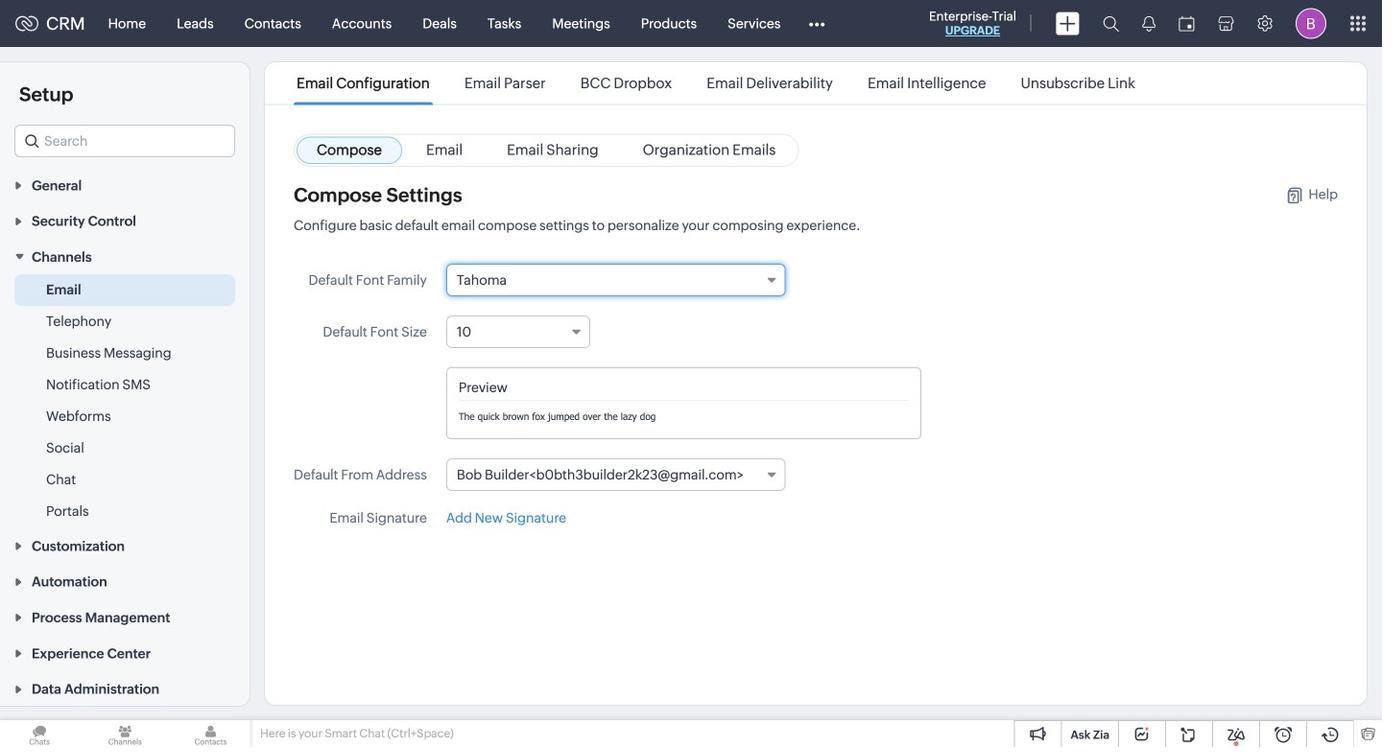 Task type: locate. For each thing, give the bounding box(es) containing it.
create menu image
[[1056, 12, 1080, 35]]

logo image
[[15, 16, 38, 31]]

none field 'search'
[[14, 125, 235, 157]]

None field
[[14, 125, 235, 157], [446, 264, 786, 297], [446, 316, 590, 349], [446, 459, 786, 492], [446, 264, 786, 297], [446, 316, 590, 349], [446, 459, 786, 492]]

contacts image
[[171, 721, 250, 748]]

profile element
[[1285, 0, 1338, 47]]

search element
[[1092, 0, 1131, 47]]

search image
[[1103, 15, 1120, 32]]

signals element
[[1131, 0, 1168, 47]]

list
[[279, 62, 1153, 104]]

region
[[0, 275, 250, 528]]



Task type: describe. For each thing, give the bounding box(es) containing it.
Other Modules field
[[796, 8, 838, 39]]

channels image
[[86, 721, 165, 748]]

chats image
[[0, 721, 79, 748]]

signals image
[[1143, 15, 1156, 32]]

profile image
[[1296, 8, 1327, 39]]

calendar image
[[1179, 16, 1195, 31]]

Search text field
[[15, 126, 234, 157]]

create menu element
[[1045, 0, 1092, 47]]



Task type: vqa. For each thing, say whether or not it's contained in the screenshot.
size field
no



